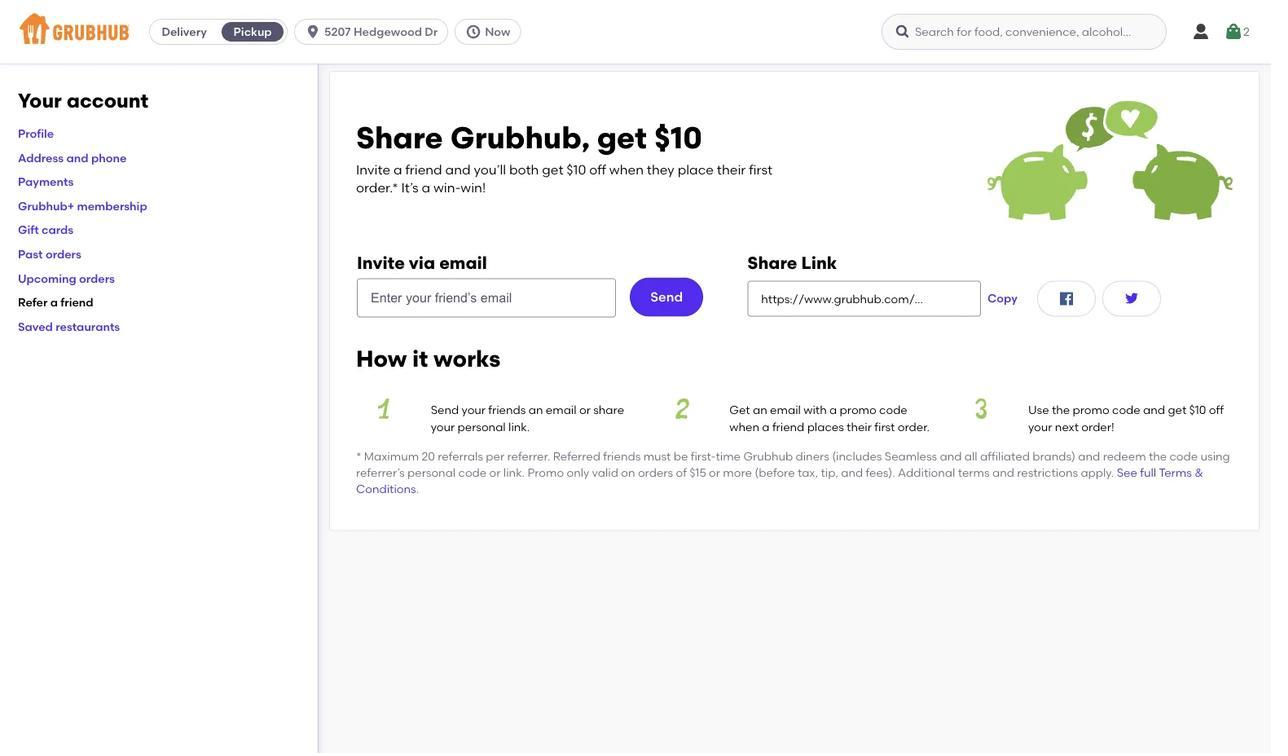 Task type: locate. For each thing, give the bounding box(es) containing it.
0 horizontal spatial $10
[[567, 161, 586, 177]]

1 vertical spatial get
[[542, 161, 564, 177]]

.
[[416, 482, 419, 496]]

friends inside the * maximum 20 referrals per referrer. referred friends must be first-time grubhub diners (includes seamless and all affiliated brands) and redeem the code using referrer's personal code or link. promo only valid on orders of $15 or more (before tax, tip, and fees). additional terms and restrictions apply.
[[603, 449, 641, 463]]

* maximum 20 referrals per referrer. referred friends must be first-time grubhub diners (includes seamless and all affiliated brands) and redeem the code using referrer's personal code or link. promo only valid on orders of $15 or more (before tax, tip, and fees). additional terms and restrictions apply.
[[356, 449, 1231, 480]]

svg image inside now button
[[466, 24, 482, 40]]

cards
[[42, 223, 73, 237]]

1 vertical spatial $10
[[567, 161, 586, 177]]

code up order!
[[1113, 403, 1141, 417]]

0 horizontal spatial email
[[439, 252, 487, 273]]

an right "get"
[[753, 403, 768, 417]]

friend up it's
[[405, 161, 442, 177]]

grubhub+
[[18, 199, 74, 213]]

see full terms & conditions
[[356, 466, 1204, 496]]

first
[[749, 161, 773, 177], [875, 420, 895, 433]]

a right refer
[[50, 295, 58, 309]]

invite via email
[[357, 252, 487, 273]]

email for invite via email
[[439, 252, 487, 273]]

link. down referrer.
[[504, 466, 525, 480]]

use the promo code and get $10 off your next order!
[[1029, 403, 1224, 433]]

see
[[1117, 466, 1138, 480]]

first right place
[[749, 161, 773, 177]]

get up they
[[597, 120, 647, 156]]

past
[[18, 247, 43, 261]]

send inside send button
[[651, 289, 683, 305]]

0 horizontal spatial personal
[[408, 466, 456, 480]]

address and phone
[[18, 151, 127, 165]]

2 vertical spatial orders
[[638, 466, 673, 480]]

email left the with
[[770, 403, 801, 417]]

1 vertical spatial link.
[[504, 466, 525, 480]]

off inside the use the promo code and get $10 off your next order!
[[1209, 403, 1224, 417]]

share grubhub, get $10 invite a friend and you'll both get $10 off when they place their first order.* it's a win-win!
[[356, 120, 773, 196]]

1 horizontal spatial get
[[597, 120, 647, 156]]

code inside the use the promo code and get $10 off your next order!
[[1113, 403, 1141, 417]]

friend
[[405, 161, 442, 177], [61, 295, 93, 309], [773, 420, 805, 433]]

0 horizontal spatial off
[[589, 161, 606, 177]]

0 vertical spatial when
[[610, 161, 644, 177]]

send inside the send your friends an email or share your personal link.
[[431, 403, 459, 417]]

a right it's
[[422, 180, 430, 196]]

address and phone link
[[18, 151, 127, 165]]

address
[[18, 151, 64, 165]]

a right the with
[[830, 403, 837, 417]]

email left share
[[546, 403, 577, 417]]

email inside get an email with a promo code when a friend places their first order.
[[770, 403, 801, 417]]

and inside the share grubhub, get $10 invite a friend and you'll both get $10 off when they place their first order.* it's a win-win!
[[446, 161, 471, 177]]

when down "get"
[[730, 420, 760, 433]]

$10 right both
[[567, 161, 586, 177]]

send for send
[[651, 289, 683, 305]]

1 horizontal spatial $10
[[654, 120, 702, 156]]

email inside the send your friends an email or share your personal link.
[[546, 403, 577, 417]]

0 horizontal spatial their
[[717, 161, 746, 177]]

get inside the use the promo code and get $10 off your next order!
[[1168, 403, 1187, 417]]

terms
[[958, 466, 990, 480]]

orders down must
[[638, 466, 673, 480]]

0 horizontal spatial send
[[431, 403, 459, 417]]

copy
[[988, 292, 1018, 305]]

share up it's
[[356, 120, 443, 156]]

and up redeem
[[1144, 403, 1166, 417]]

main navigation navigation
[[0, 0, 1272, 64]]

1 horizontal spatial promo
[[1073, 403, 1110, 417]]

$10
[[654, 120, 702, 156], [567, 161, 586, 177], [1190, 403, 1207, 417]]

1 an from the left
[[529, 403, 543, 417]]

1 horizontal spatial send
[[651, 289, 683, 305]]

2 vertical spatial $10
[[1190, 403, 1207, 417]]

membership
[[77, 199, 147, 213]]

1 vertical spatial the
[[1149, 449, 1167, 463]]

0 vertical spatial off
[[589, 161, 606, 177]]

off up the using
[[1209, 403, 1224, 417]]

0 horizontal spatial the
[[1052, 403, 1070, 417]]

1 promo from the left
[[840, 403, 877, 417]]

0 horizontal spatial first
[[749, 161, 773, 177]]

your inside the use the promo code and get $10 off your next order!
[[1029, 420, 1053, 433]]

get
[[597, 120, 647, 156], [542, 161, 564, 177], [1168, 403, 1187, 417]]

your
[[462, 403, 486, 417], [431, 420, 455, 433], [1029, 420, 1053, 433]]

0 vertical spatial send
[[651, 289, 683, 305]]

$15
[[690, 466, 706, 480]]

20
[[422, 449, 435, 463]]

promo up order!
[[1073, 403, 1110, 417]]

1 horizontal spatial the
[[1149, 449, 1167, 463]]

delivery button
[[150, 19, 219, 45]]

friend up saved restaurants
[[61, 295, 93, 309]]

1 vertical spatial personal
[[408, 466, 456, 480]]

email right the via
[[439, 252, 487, 273]]

1 vertical spatial first
[[875, 420, 895, 433]]

when left they
[[610, 161, 644, 177]]

and
[[66, 151, 89, 165], [446, 161, 471, 177], [1144, 403, 1166, 417], [940, 449, 962, 463], [1079, 449, 1101, 463], [841, 466, 863, 480], [993, 466, 1015, 480]]

0 vertical spatial get
[[597, 120, 647, 156]]

1 horizontal spatial their
[[847, 420, 872, 433]]

the inside the use the promo code and get $10 off your next order!
[[1052, 403, 1070, 417]]

orders up the upcoming orders
[[46, 247, 81, 261]]

1 horizontal spatial friend
[[405, 161, 442, 177]]

profile
[[18, 127, 54, 140]]

personal down 20
[[408, 466, 456, 480]]

referred
[[553, 449, 601, 463]]

your down use on the bottom right of the page
[[1029, 420, 1053, 433]]

personal up per
[[458, 420, 506, 433]]

0 vertical spatial link.
[[509, 420, 530, 433]]

0 vertical spatial personal
[[458, 420, 506, 433]]

the up next
[[1052, 403, 1070, 417]]

how it works
[[356, 345, 501, 372]]

1 vertical spatial their
[[847, 420, 872, 433]]

0 vertical spatial share
[[356, 120, 443, 156]]

link. inside the * maximum 20 referrals per referrer. referred friends must be first-time grubhub diners (includes seamless and all affiliated brands) and redeem the code using referrer's personal code or link. promo only valid on orders of $15 or more (before tax, tip, and fees). additional terms and restrictions apply.
[[504, 466, 525, 480]]

2 horizontal spatial get
[[1168, 403, 1187, 417]]

2 horizontal spatial email
[[770, 403, 801, 417]]

0 vertical spatial the
[[1052, 403, 1070, 417]]

0 horizontal spatial an
[[529, 403, 543, 417]]

the inside the * maximum 20 referrals per referrer. referred friends must be first-time grubhub diners (includes seamless and all affiliated brands) and redeem the code using referrer's personal code or link. promo only valid on orders of $15 or more (before tax, tip, and fees). additional terms and restrictions apply.
[[1149, 449, 1167, 463]]

link. up referrer.
[[509, 420, 530, 433]]

1 horizontal spatial or
[[579, 403, 591, 417]]

2 horizontal spatial $10
[[1190, 403, 1207, 417]]

share left link
[[748, 252, 798, 273]]

(before
[[755, 466, 795, 480]]

0 horizontal spatial friends
[[489, 403, 526, 417]]

2 vertical spatial get
[[1168, 403, 1187, 417]]

or down per
[[490, 466, 501, 480]]

share
[[356, 120, 443, 156], [748, 252, 798, 273]]

personal inside the send your friends an email or share your personal link.
[[458, 420, 506, 433]]

0 vertical spatial orders
[[46, 247, 81, 261]]

Search for food, convenience, alcohol... search field
[[882, 14, 1167, 50]]

step 3 image
[[954, 399, 1009, 419]]

0 vertical spatial friends
[[489, 403, 526, 417]]

an
[[529, 403, 543, 417], [753, 403, 768, 417]]

1 vertical spatial send
[[431, 403, 459, 417]]

must
[[644, 449, 671, 463]]

orders up refer a friend link
[[79, 271, 115, 285]]

off left they
[[589, 161, 606, 177]]

get
[[730, 403, 750, 417]]

now
[[485, 25, 511, 39]]

2 horizontal spatial your
[[1029, 420, 1053, 433]]

referrer's
[[356, 466, 405, 480]]

friends up per
[[489, 403, 526, 417]]

0 horizontal spatial when
[[610, 161, 644, 177]]

invite inside the share grubhub, get $10 invite a friend and you'll both get $10 off when they place their first order.* it's a win-win!
[[356, 161, 391, 177]]

2 an from the left
[[753, 403, 768, 417]]

when inside the share grubhub, get $10 invite a friend and you'll both get $10 off when they place their first order.* it's a win-win!
[[610, 161, 644, 177]]

the up 'full' at bottom
[[1149, 449, 1167, 463]]

your up referrals
[[462, 403, 486, 417]]

0 vertical spatial first
[[749, 161, 773, 177]]

1 horizontal spatial when
[[730, 420, 760, 433]]

saved
[[18, 319, 53, 333]]

0 horizontal spatial share
[[356, 120, 443, 156]]

0 horizontal spatial promo
[[840, 403, 877, 417]]

get up terms
[[1168, 403, 1187, 417]]

2 horizontal spatial friend
[[773, 420, 805, 433]]

friends up the on
[[603, 449, 641, 463]]

(includes
[[832, 449, 882, 463]]

$10 up the using
[[1190, 403, 1207, 417]]

code
[[880, 403, 908, 417], [1113, 403, 1141, 417], [1170, 449, 1198, 463], [459, 466, 487, 480]]

now button
[[455, 19, 528, 45]]

2
[[1244, 25, 1250, 39]]

get right both
[[542, 161, 564, 177]]

share grubhub and save image
[[988, 98, 1233, 221]]

an up referrer.
[[529, 403, 543, 417]]

1 horizontal spatial off
[[1209, 403, 1224, 417]]

grubhub+ membership link
[[18, 199, 147, 213]]

personal
[[458, 420, 506, 433], [408, 466, 456, 480]]

1 vertical spatial orders
[[79, 271, 115, 285]]

first-
[[691, 449, 716, 463]]

promo inside get an email with a promo code when a friend places their first order.
[[840, 403, 877, 417]]

0 horizontal spatial friend
[[61, 295, 93, 309]]

via
[[409, 252, 435, 273]]

1 horizontal spatial an
[[753, 403, 768, 417]]

restaurants
[[56, 319, 120, 333]]

conditions
[[356, 482, 416, 496]]

5207 hedgewood dr button
[[294, 19, 455, 45]]

5207
[[324, 25, 351, 39]]

1 horizontal spatial email
[[546, 403, 577, 417]]

first left order.
[[875, 420, 895, 433]]

an inside get an email with a promo code when a friend places their first order.
[[753, 403, 768, 417]]

svg image
[[1192, 22, 1211, 42], [1224, 22, 1244, 42], [305, 24, 321, 40], [466, 24, 482, 40], [895, 24, 911, 40], [1057, 289, 1077, 308], [1122, 289, 1142, 308]]

or left share
[[579, 403, 591, 417]]

2 promo from the left
[[1073, 403, 1110, 417]]

1 vertical spatial when
[[730, 420, 760, 433]]

gift cards link
[[18, 223, 73, 237]]

invite
[[356, 161, 391, 177], [357, 252, 405, 273]]

more
[[723, 466, 752, 480]]

link.
[[509, 420, 530, 433], [504, 466, 525, 480]]

1 vertical spatial off
[[1209, 403, 1224, 417]]

1 vertical spatial share
[[748, 252, 798, 273]]

friend down the with
[[773, 420, 805, 433]]

2 vertical spatial friend
[[773, 420, 805, 433]]

restrictions
[[1017, 466, 1078, 480]]

1 horizontal spatial share
[[748, 252, 798, 273]]

0 vertical spatial friend
[[405, 161, 442, 177]]

the
[[1052, 403, 1070, 417], [1149, 449, 1167, 463]]

share inside the share grubhub, get $10 invite a friend and you'll both get $10 off when they place their first order.* it's a win-win!
[[356, 120, 443, 156]]

friends
[[489, 403, 526, 417], [603, 449, 641, 463]]

and inside the use the promo code and get $10 off your next order!
[[1144, 403, 1166, 417]]

or inside the send your friends an email or share your personal link.
[[579, 403, 591, 417]]

their right place
[[717, 161, 746, 177]]

get an email with a promo code when a friend places their first order.
[[730, 403, 930, 433]]

fees).
[[866, 466, 896, 480]]

a
[[394, 161, 402, 177], [422, 180, 430, 196], [50, 295, 58, 309], [830, 403, 837, 417], [762, 420, 770, 433]]

0 vertical spatial invite
[[356, 161, 391, 177]]

maximum
[[364, 449, 419, 463]]

None text field
[[748, 281, 981, 316]]

and up win-
[[446, 161, 471, 177]]

friend inside the share grubhub, get $10 invite a friend and you'll both get $10 off when they place their first order.* it's a win-win!
[[405, 161, 442, 177]]

when
[[610, 161, 644, 177], [730, 420, 760, 433]]

1 horizontal spatial first
[[875, 420, 895, 433]]

1 horizontal spatial friends
[[603, 449, 641, 463]]

referrer.
[[507, 449, 551, 463]]

pickup button
[[219, 19, 287, 45]]

grubhub+ membership
[[18, 199, 147, 213]]

promo up places
[[840, 403, 877, 417]]

0 vertical spatial their
[[717, 161, 746, 177]]

order.*
[[356, 180, 398, 196]]

1 vertical spatial friends
[[603, 449, 641, 463]]

your up 20
[[431, 420, 455, 433]]

$10 up place
[[654, 120, 702, 156]]

or right $15
[[709, 466, 721, 480]]

invite up order.*
[[356, 161, 391, 177]]

off
[[589, 161, 606, 177], [1209, 403, 1224, 417]]

off inside the share grubhub, get $10 invite a friend and you'll both get $10 off when they place their first order.* it's a win-win!
[[589, 161, 606, 177]]

code up order.
[[880, 403, 908, 417]]

friend inside get an email with a promo code when a friend places their first order.
[[773, 420, 805, 433]]

5207 hedgewood dr
[[324, 25, 438, 39]]

and up the apply.
[[1079, 449, 1101, 463]]

their up (includes
[[847, 420, 872, 433]]

1 horizontal spatial personal
[[458, 420, 506, 433]]

invite left the via
[[357, 252, 405, 273]]



Task type: vqa. For each thing, say whether or not it's contained in the screenshot.
your in Use the promo code and get $10 off your next order!
yes



Task type: describe. For each thing, give the bounding box(es) containing it.
refer a friend link
[[18, 295, 93, 309]]

they
[[647, 161, 675, 177]]

grubhub
[[744, 449, 793, 463]]

refer
[[18, 295, 48, 309]]

upcoming
[[18, 271, 76, 285]]

full
[[1140, 466, 1157, 480]]

saved restaurants
[[18, 319, 120, 333]]

with
[[804, 403, 827, 417]]

valid
[[592, 466, 619, 480]]

win-
[[434, 180, 461, 196]]

0 horizontal spatial your
[[431, 420, 455, 433]]

pickup
[[234, 25, 272, 39]]

orders for past orders
[[46, 247, 81, 261]]

and down affiliated
[[993, 466, 1015, 480]]

friends inside the send your friends an email or share your personal link.
[[489, 403, 526, 417]]

promo inside the use the promo code and get $10 off your next order!
[[1073, 403, 1110, 417]]

dr
[[425, 25, 438, 39]]

both
[[509, 161, 539, 177]]

first inside get an email with a promo code when a friend places their first order.
[[875, 420, 895, 433]]

see full terms & conditions link
[[356, 466, 1204, 496]]

payments
[[18, 175, 74, 189]]

use
[[1029, 403, 1050, 417]]

1 vertical spatial invite
[[357, 252, 405, 273]]

delivery
[[162, 25, 207, 39]]

step 2 image
[[655, 399, 710, 419]]

send button
[[630, 277, 704, 316]]

order!
[[1082, 420, 1115, 433]]

time
[[716, 449, 741, 463]]

share link
[[748, 252, 837, 273]]

svg image inside 2 button
[[1224, 22, 1244, 42]]

code inside get an email with a promo code when a friend places their first order.
[[880, 403, 908, 417]]

using
[[1201, 449, 1231, 463]]

place
[[678, 161, 714, 177]]

win!
[[461, 180, 486, 196]]

upcoming orders
[[18, 271, 115, 285]]

0 vertical spatial $10
[[654, 120, 702, 156]]

you'll
[[474, 161, 506, 177]]

link
[[802, 252, 837, 273]]

terms
[[1159, 466, 1192, 480]]

grubhub,
[[450, 120, 590, 156]]

send for send your friends an email or share your personal link.
[[431, 403, 459, 417]]

diners
[[796, 449, 830, 463]]

order.
[[898, 420, 930, 433]]

a up grubhub at the bottom right
[[762, 420, 770, 433]]

step 1 image
[[356, 399, 411, 419]]

only
[[567, 466, 590, 480]]

code up terms
[[1170, 449, 1198, 463]]

works
[[434, 345, 501, 372]]

brands)
[[1033, 449, 1076, 463]]

on
[[621, 466, 635, 480]]

1 horizontal spatial your
[[462, 403, 486, 417]]

0 horizontal spatial get
[[542, 161, 564, 177]]

phone
[[91, 151, 127, 165]]

svg image inside 5207 hedgewood dr button
[[305, 24, 321, 40]]

personal inside the * maximum 20 referrals per referrer. referred friends must be first-time grubhub diners (includes seamless and all affiliated brands) and redeem the code using referrer's personal code or link. promo only valid on orders of $15 or more (before tax, tip, and fees). additional terms and restrictions apply.
[[408, 466, 456, 480]]

0 horizontal spatial or
[[490, 466, 501, 480]]

and left all
[[940, 449, 962, 463]]

share for link
[[748, 252, 798, 273]]

code down referrals
[[459, 466, 487, 480]]

their inside the share grubhub, get $10 invite a friend and you'll both get $10 off when they place their first order.* it's a win-win!
[[717, 161, 746, 177]]

1 vertical spatial friend
[[61, 295, 93, 309]]

profile link
[[18, 127, 54, 140]]

all
[[965, 449, 978, 463]]

refer a friend
[[18, 295, 93, 309]]

and down (includes
[[841, 466, 863, 480]]

their inside get an email with a promo code when a friend places their first order.
[[847, 420, 872, 433]]

orders for upcoming orders
[[79, 271, 115, 285]]

when inside get an email with a promo code when a friend places their first order.
[[730, 420, 760, 433]]

&
[[1195, 466, 1204, 480]]

gift cards
[[18, 223, 73, 237]]

referrals
[[438, 449, 483, 463]]

a up it's
[[394, 161, 402, 177]]

past orders
[[18, 247, 81, 261]]

2 horizontal spatial or
[[709, 466, 721, 480]]

share
[[594, 403, 624, 417]]

be
[[674, 449, 688, 463]]

redeem
[[1103, 449, 1146, 463]]

Enter your friend's email email field
[[357, 278, 616, 317]]

*
[[356, 449, 361, 463]]

and left phone
[[66, 151, 89, 165]]

upcoming orders link
[[18, 271, 115, 285]]

it's
[[401, 180, 419, 196]]

gift
[[18, 223, 39, 237]]

tax,
[[798, 466, 818, 480]]

your
[[18, 89, 62, 112]]

link. inside the send your friends an email or share your personal link.
[[509, 420, 530, 433]]

$10 inside the use the promo code and get $10 off your next order!
[[1190, 403, 1207, 417]]

of
[[676, 466, 687, 480]]

per
[[486, 449, 505, 463]]

email for get an email with a promo code when a friend places their first order.
[[770, 403, 801, 417]]

tip,
[[821, 466, 839, 480]]

your account
[[18, 89, 148, 112]]

it
[[412, 345, 428, 372]]

next
[[1055, 420, 1079, 433]]

orders inside the * maximum 20 referrals per referrer. referred friends must be first-time grubhub diners (includes seamless and all affiliated brands) and redeem the code using referrer's personal code or link. promo only valid on orders of $15 or more (before tax, tip, and fees). additional terms and restrictions apply.
[[638, 466, 673, 480]]

affiliated
[[981, 449, 1030, 463]]

copy button
[[981, 281, 1024, 316]]

past orders link
[[18, 247, 81, 261]]

hedgewood
[[354, 25, 422, 39]]

places
[[807, 420, 844, 433]]

share for grubhub,
[[356, 120, 443, 156]]

first inside the share grubhub, get $10 invite a friend and you'll both get $10 off when they place their first order.* it's a win-win!
[[749, 161, 773, 177]]

send your friends an email or share your personal link.
[[431, 403, 624, 433]]

an inside the send your friends an email or share your personal link.
[[529, 403, 543, 417]]



